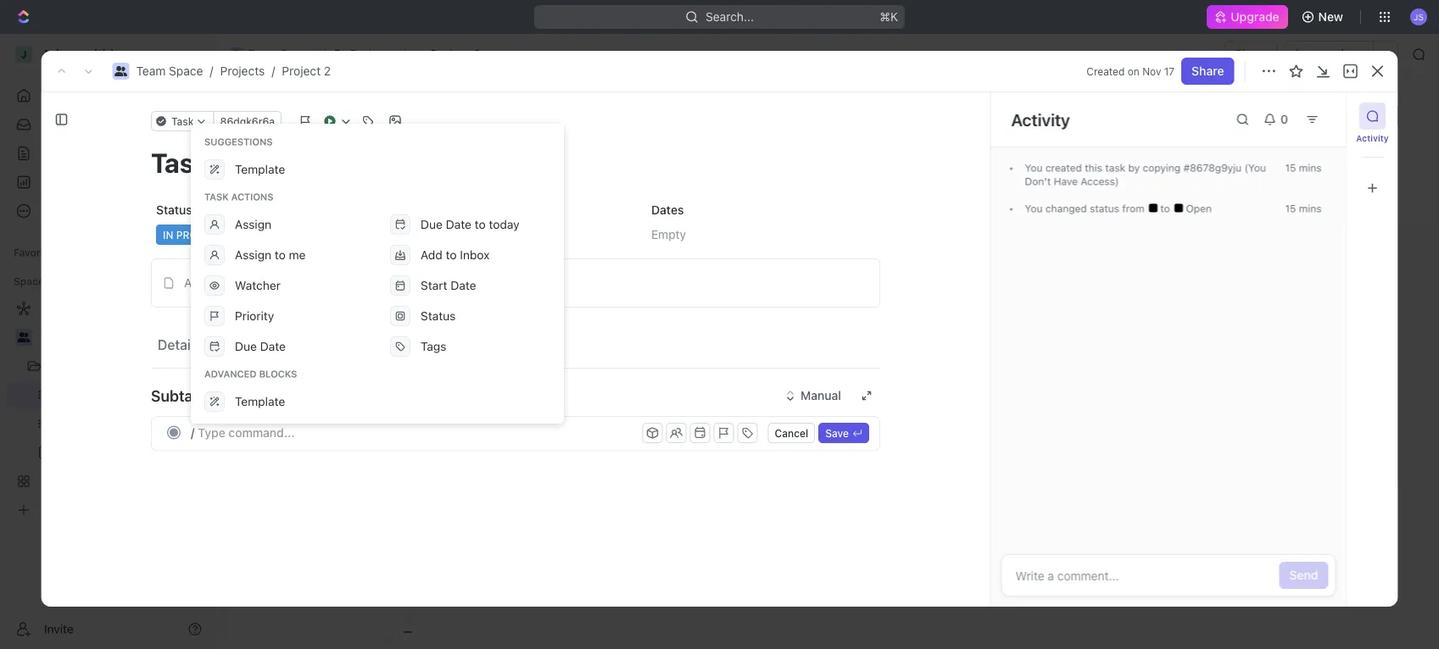 Task type: vqa. For each thing, say whether or not it's contained in the screenshot.
bottom Subtasks
yes



Task type: locate. For each thing, give the bounding box(es) containing it.
priority
[[235, 309, 274, 323]]

mins for created this task by copying
[[1299, 162, 1322, 174]]

share button
[[1225, 41, 1278, 68], [1181, 58, 1234, 85]]

team space right user group icon at the top left of page
[[248, 47, 315, 61]]

team space / projects / project 2
[[136, 64, 331, 78]]

don't
[[1025, 176, 1051, 187]]

status down dashboards link
[[156, 203, 192, 217]]

due up advanced blocks
[[235, 340, 257, 354]]

subtasks
[[225, 337, 283, 353], [151, 387, 217, 405]]

customize button
[[1273, 153, 1359, 176]]

0 horizontal spatial inbox
[[41, 117, 70, 131]]

add left description
[[184, 276, 206, 290]]

1 horizontal spatial 2
[[338, 101, 353, 129]]

due date
[[235, 340, 286, 354]]

2 you from the top
[[1025, 203, 1043, 215]]

date for due date
[[260, 340, 286, 354]]

0 vertical spatial share
[[1235, 47, 1267, 61]]

to for assigned to
[[459, 203, 470, 217]]

1 template from the top
[[235, 162, 285, 176]]

assign down actions
[[235, 218, 271, 232]]

assign for assign to me
[[235, 248, 271, 262]]

nov
[[1142, 65, 1161, 77]]

team right user group icon at the top left of page
[[248, 47, 277, 61]]

subtasks down priority
[[225, 337, 283, 353]]

0 vertical spatial projects
[[350, 47, 395, 61]]

1 vertical spatial task
[[204, 192, 229, 203]]

1 vertical spatial user group image
[[17, 332, 30, 343]]

0 vertical spatial project
[[431, 47, 470, 61]]

1 vertical spatial assign
[[235, 248, 271, 262]]

15 mins for created this task by copying
[[1285, 162, 1322, 174]]

0 horizontal spatial project 2 link
[[282, 64, 331, 78]]

add
[[1317, 109, 1339, 123], [421, 248, 442, 262], [184, 276, 206, 290]]

you up don't
[[1025, 162, 1043, 174]]

1 vertical spatial date
[[451, 279, 476, 293]]

1 vertical spatial team space
[[41, 330, 108, 344]]

1 horizontal spatial add
[[421, 248, 442, 262]]

have
[[1054, 176, 1078, 187]]

share for share button under 'upgrade' link
[[1235, 47, 1267, 61]]

0 vertical spatial task
[[1342, 109, 1368, 123]]

0 horizontal spatial project 2
[[257, 101, 358, 129]]

activity
[[1011, 109, 1070, 129], [1356, 133, 1389, 143]]

date for due date to today
[[446, 218, 471, 232]]

send
[[1290, 569, 1318, 583]]

2 vertical spatial add
[[184, 276, 206, 290]]

dates
[[651, 203, 684, 217]]

1 horizontal spatial projects
[[350, 47, 395, 61]]

due down the "assigned"
[[421, 218, 443, 232]]

add task
[[1317, 109, 1368, 123]]

0 vertical spatial activity
[[1011, 109, 1070, 129]]

inbox up docs
[[41, 117, 70, 131]]

team space tree
[[7, 295, 209, 524]]

1 horizontal spatial share
[[1235, 47, 1267, 61]]

date right start
[[451, 279, 476, 293]]

2 15 from the top
[[1285, 203, 1296, 215]]

mins up search tasks... 'text field'
[[1299, 162, 1322, 174]]

2 mins from the top
[[1299, 203, 1322, 215]]

1 horizontal spatial due
[[421, 218, 443, 232]]

to
[[1160, 203, 1173, 215], [459, 203, 470, 217], [475, 218, 486, 232], [275, 248, 286, 262], [446, 248, 457, 262]]

projects link
[[329, 44, 399, 64], [220, 64, 265, 78]]

team space link
[[226, 44, 319, 64], [136, 64, 203, 78], [41, 324, 205, 351]]

Search tasks... text field
[[1228, 193, 1398, 218]]

0 vertical spatial 2
[[474, 47, 481, 61]]

2 vertical spatial space
[[73, 330, 108, 344]]

1 you from the top
[[1025, 162, 1043, 174]]

me
[[289, 248, 306, 262]]

1 horizontal spatial projects link
[[329, 44, 399, 64]]

1 horizontal spatial space
[[169, 64, 203, 78]]

2 15 mins from the top
[[1285, 203, 1322, 215]]

date down assigned to
[[446, 218, 471, 232]]

date up blocks
[[260, 340, 286, 354]]

0 vertical spatial user group image
[[114, 66, 127, 76]]

1 horizontal spatial subtasks
[[225, 337, 283, 353]]

1 vertical spatial template
[[235, 395, 285, 409]]

2 horizontal spatial 2
[[474, 47, 481, 61]]

0 vertical spatial 15 mins
[[1285, 162, 1322, 174]]

date
[[446, 218, 471, 232], [451, 279, 476, 293], [260, 340, 286, 354]]

0 vertical spatial project 2
[[431, 47, 481, 61]]

automations
[[1294, 47, 1364, 61]]

gantt link
[[535, 153, 570, 176]]

activity up "created"
[[1011, 109, 1070, 129]]

project
[[431, 47, 470, 61], [282, 64, 321, 78], [257, 101, 333, 129]]

2 assign from the top
[[235, 248, 271, 262]]

to up start date at the top left
[[446, 248, 457, 262]]

0 horizontal spatial task
[[204, 192, 229, 203]]

user group image inside team space tree
[[17, 332, 30, 343]]

1 vertical spatial subtasks
[[151, 387, 217, 405]]

share down 'upgrade' link
[[1235, 47, 1267, 61]]

save button
[[819, 423, 869, 444]]

team space down 'spaces'
[[41, 330, 108, 344]]

0 horizontal spatial status
[[156, 203, 192, 217]]

team
[[248, 47, 277, 61], [136, 64, 166, 78], [41, 330, 70, 344]]

15 down the customize button
[[1285, 203, 1296, 215]]

1 horizontal spatial task
[[1342, 109, 1368, 123]]

0 vertical spatial you
[[1025, 162, 1043, 174]]

task left actions
[[204, 192, 229, 203]]

0 horizontal spatial 2
[[324, 64, 331, 78]]

hide button
[[1218, 153, 1269, 176]]

task
[[1105, 162, 1125, 174]]

0 vertical spatial 15
[[1285, 162, 1296, 174]]

add inside add description button
[[184, 276, 206, 290]]

1 horizontal spatial activity
[[1356, 133, 1389, 143]]

0 vertical spatial inbox
[[41, 117, 70, 131]]

to for add to inbox
[[446, 248, 457, 262]]

due for due date
[[235, 340, 257, 354]]

0 horizontal spatial team space
[[41, 330, 108, 344]]

15 right (you
[[1285, 162, 1296, 174]]

0 vertical spatial date
[[446, 218, 471, 232]]

⌘k
[[880, 10, 898, 24]]

due for due date to today
[[421, 218, 443, 232]]

due date to today
[[421, 218, 520, 232]]

status down start
[[421, 309, 456, 323]]

add up customize
[[1317, 109, 1339, 123]]

0 horizontal spatial team
[[41, 330, 70, 344]]

1 vertical spatial space
[[169, 64, 203, 78]]

0 horizontal spatial share
[[1192, 64, 1224, 78]]

cancel button
[[768, 423, 815, 444]]

/
[[322, 47, 326, 61], [402, 47, 406, 61], [210, 64, 213, 78], [272, 64, 275, 78], [191, 426, 194, 440]]

task up customize
[[1342, 109, 1368, 123]]

1 assign from the top
[[235, 218, 271, 232]]

assign up watcher on the left of the page
[[235, 248, 271, 262]]

15 mins
[[1285, 162, 1322, 174], [1285, 203, 1322, 215]]

15 mins down the customize button
[[1285, 203, 1322, 215]]

2 vertical spatial team
[[41, 330, 70, 344]]

to for assign to me
[[275, 248, 286, 262]]

1 vertical spatial mins
[[1299, 203, 1322, 215]]

dashboards link
[[7, 169, 209, 196]]

1 vertical spatial status
[[421, 309, 456, 323]]

mins
[[1299, 162, 1322, 174], [1299, 203, 1322, 215]]

0 horizontal spatial space
[[73, 330, 108, 344]]

add up start
[[421, 248, 442, 262]]

0 vertical spatial add
[[1317, 109, 1339, 123]]

share button down 'upgrade' link
[[1225, 41, 1278, 68]]

to up the due date to today
[[459, 203, 470, 217]]

0 vertical spatial status
[[156, 203, 192, 217]]

2 vertical spatial date
[[260, 340, 286, 354]]

17
[[1164, 65, 1175, 77]]

1 horizontal spatial team
[[136, 64, 166, 78]]

to left open
[[1160, 203, 1173, 215]]

team space
[[248, 47, 315, 61], [41, 330, 108, 344]]

you
[[1025, 162, 1043, 174], [1025, 203, 1043, 215]]

inbox down the due date to today
[[460, 248, 490, 262]]

2 horizontal spatial add
[[1317, 109, 1339, 123]]

subtasks down advanced
[[151, 387, 217, 405]]

copying
[[1143, 162, 1181, 174]]

share
[[1235, 47, 1267, 61], [1192, 64, 1224, 78]]

team inside tree
[[41, 330, 70, 344]]

template
[[235, 162, 285, 176], [235, 395, 285, 409]]

project 2 link
[[409, 44, 485, 64], [282, 64, 331, 78]]

add inside 'add task' "button"
[[1317, 109, 1339, 123]]

status
[[156, 203, 192, 217], [421, 309, 456, 323]]

status
[[1090, 203, 1119, 215]]

projects
[[350, 47, 395, 61], [220, 64, 265, 78]]

0 horizontal spatial due
[[235, 340, 257, 354]]

subtasks for subtasks button
[[225, 337, 283, 353]]

team up home link
[[136, 64, 166, 78]]

on
[[1128, 65, 1140, 77]]

user group image
[[114, 66, 127, 76], [17, 332, 30, 343]]

1 horizontal spatial team space
[[248, 47, 315, 61]]

0 vertical spatial assign
[[235, 218, 271, 232]]

assign to me
[[235, 248, 306, 262]]

1 15 mins from the top
[[1285, 162, 1322, 174]]

template down advanced blocks
[[235, 395, 285, 409]]

project 2
[[431, 47, 481, 61], [257, 101, 358, 129]]

2 horizontal spatial space
[[280, 47, 315, 61]]

activity down 'add task' "button"
[[1356, 133, 1389, 143]]

you down don't
[[1025, 203, 1043, 215]]

today
[[489, 218, 520, 232]]

0 horizontal spatial subtasks
[[151, 387, 217, 405]]

add description
[[184, 276, 271, 290]]

15 mins up search tasks... 'text field'
[[1285, 162, 1322, 174]]

subtasks inside dropdown button
[[151, 387, 217, 405]]

1 vertical spatial 15
[[1285, 203, 1296, 215]]

search...
[[706, 10, 754, 24]]

0 vertical spatial team space
[[248, 47, 315, 61]]

2 horizontal spatial team
[[248, 47, 277, 61]]

#8678g9yju (you don't have access)
[[1025, 162, 1266, 187]]

0 horizontal spatial user group image
[[17, 332, 30, 343]]

0 vertical spatial due
[[421, 218, 443, 232]]

0 vertical spatial subtasks
[[225, 337, 283, 353]]

task actions
[[204, 192, 273, 203]]

task
[[1342, 109, 1368, 123], [204, 192, 229, 203]]

0 vertical spatial mins
[[1299, 162, 1322, 174]]

tags
[[421, 340, 446, 354]]

team down 'spaces'
[[41, 330, 70, 344]]

mins for changed status from
[[1299, 203, 1322, 215]]

template up actions
[[235, 162, 285, 176]]

task inside "button"
[[1342, 109, 1368, 123]]

search button
[[1148, 153, 1215, 176]]

assign for assign
[[235, 218, 271, 232]]

1 vertical spatial add
[[421, 248, 442, 262]]

docs link
[[7, 140, 209, 167]]

share right 17
[[1192, 64, 1224, 78]]

user group image up home link
[[114, 66, 127, 76]]

1 vertical spatial you
[[1025, 203, 1043, 215]]

dashboards
[[41, 175, 107, 189]]

(you
[[1244, 162, 1266, 174]]

mins down the customize button
[[1299, 203, 1322, 215]]

blocks
[[259, 369, 297, 380]]

docs
[[41, 146, 69, 160]]

1 vertical spatial due
[[235, 340, 257, 354]]

1 vertical spatial 15 mins
[[1285, 203, 1322, 215]]

1 horizontal spatial inbox
[[460, 248, 490, 262]]

subtasks inside button
[[225, 337, 283, 353]]

assign
[[235, 218, 271, 232], [235, 248, 271, 262]]

0 horizontal spatial add
[[184, 276, 206, 290]]

add to inbox
[[421, 248, 490, 262]]

team space inside tree
[[41, 330, 108, 344]]

space
[[280, 47, 315, 61], [169, 64, 203, 78], [73, 330, 108, 344]]

to left me
[[275, 248, 286, 262]]

1 15 from the top
[[1285, 162, 1296, 174]]

0 horizontal spatial projects
[[220, 64, 265, 78]]

0 vertical spatial template
[[235, 162, 285, 176]]

home link
[[7, 82, 209, 109]]

1 vertical spatial share
[[1192, 64, 1224, 78]]

1 vertical spatial activity
[[1356, 133, 1389, 143]]

0 horizontal spatial activity
[[1011, 109, 1070, 129]]

1 mins from the top
[[1299, 162, 1322, 174]]

user group image down 'spaces'
[[17, 332, 30, 343]]

15 for created this task by copying
[[1285, 162, 1296, 174]]

activity inside task sidebar navigation tab list
[[1356, 133, 1389, 143]]



Task type: describe. For each thing, give the bounding box(es) containing it.
1 vertical spatial team
[[136, 64, 166, 78]]

you for changed status from
[[1025, 203, 1043, 215]]

you for created this task by copying
[[1025, 162, 1043, 174]]

actions
[[231, 192, 273, 203]]

share button right 17
[[1181, 58, 1234, 85]]

sidebar navigation
[[0, 34, 216, 650]]

this
[[1085, 162, 1102, 174]]

send button
[[1279, 562, 1328, 589]]

add for add description
[[184, 276, 206, 290]]

assigned
[[404, 203, 455, 217]]

favorites
[[14, 247, 58, 259]]

Edit task name text field
[[151, 147, 880, 179]]

space inside tree
[[73, 330, 108, 344]]

cancel
[[775, 427, 808, 439]]

board
[[279, 157, 312, 171]]

created
[[1087, 65, 1125, 77]]

details
[[158, 337, 201, 353]]

0 vertical spatial team
[[248, 47, 277, 61]]

customize
[[1295, 157, 1354, 171]]

details button
[[151, 329, 208, 360]]

spaces
[[14, 276, 50, 287]]

subtasks button
[[218, 329, 290, 360]]

user group image
[[232, 50, 243, 59]]

1 vertical spatial projects
[[220, 64, 265, 78]]

advanced blocks
[[204, 369, 297, 380]]

changed status from
[[1043, 203, 1147, 215]]

date for start date
[[451, 279, 476, 293]]

task sidebar content section
[[990, 92, 1346, 607]]

1 vertical spatial 2
[[324, 64, 331, 78]]

start date
[[421, 279, 476, 293]]

task sidebar navigation tab list
[[1354, 103, 1391, 202]]

1 horizontal spatial project 2 link
[[409, 44, 485, 64]]

add for add task
[[1317, 109, 1339, 123]]

home
[[41, 89, 73, 103]]

to inside "task sidebar content" section
[[1160, 203, 1173, 215]]

upgrade link
[[1207, 5, 1288, 29]]

1 horizontal spatial project 2
[[431, 47, 481, 61]]

gantt
[[539, 157, 570, 171]]

15 for changed status from
[[1285, 203, 1296, 215]]

2 vertical spatial 2
[[338, 101, 353, 129]]

86dqk6r6a
[[220, 115, 275, 127]]

favorites button
[[7, 243, 65, 263]]

1 horizontal spatial status
[[421, 309, 456, 323]]

2 vertical spatial project
[[257, 101, 333, 129]]

subtasks for subtasks dropdown button
[[151, 387, 217, 405]]

2 template from the top
[[235, 395, 285, 409]]

automations button
[[1285, 42, 1373, 67]]

to left today at the left
[[475, 218, 486, 232]]

from
[[1122, 203, 1145, 215]]

watcher
[[235, 279, 281, 293]]

save
[[825, 427, 849, 439]]

15 mins for changed status from
[[1285, 203, 1322, 215]]

hide
[[1238, 157, 1264, 171]]

activity inside "task sidebar content" section
[[1011, 109, 1070, 129]]

86dqk6r6a button
[[213, 111, 282, 131]]

open
[[1183, 203, 1212, 215]]

assigned to
[[404, 203, 470, 217]]

upgrade
[[1231, 10, 1279, 24]]

access)
[[1081, 176, 1119, 187]]

board link
[[276, 153, 312, 176]]

by
[[1128, 162, 1140, 174]]

new
[[1318, 10, 1343, 24]]

add for add to inbox
[[421, 248, 442, 262]]

1 vertical spatial inbox
[[460, 248, 490, 262]]

created on nov 17
[[1087, 65, 1175, 77]]

created this task by copying
[[1043, 162, 1184, 174]]

invite
[[44, 622, 74, 636]]

advanced
[[204, 369, 257, 380]]

changed
[[1045, 203, 1087, 215]]

team space link inside tree
[[41, 324, 205, 351]]

#8678g9yju
[[1184, 162, 1242, 174]]

add task button
[[1306, 103, 1378, 130]]

search
[[1170, 157, 1209, 171]]

inbox link
[[7, 111, 209, 138]]

share for share button to the right of 17
[[1192, 64, 1224, 78]]

1 horizontal spatial user group image
[[114, 66, 127, 76]]

created
[[1045, 162, 1082, 174]]

description
[[209, 276, 271, 290]]

1 vertical spatial project
[[282, 64, 321, 78]]

subtasks button
[[151, 376, 880, 416]]

0 vertical spatial space
[[280, 47, 315, 61]]

0 horizontal spatial projects link
[[220, 64, 265, 78]]

add description button
[[157, 270, 874, 297]]

start
[[421, 279, 447, 293]]

1 vertical spatial project 2
[[257, 101, 358, 129]]

suggestions
[[204, 137, 273, 148]]

new button
[[1295, 3, 1353, 31]]

inbox inside sidebar navigation
[[41, 117, 70, 131]]



